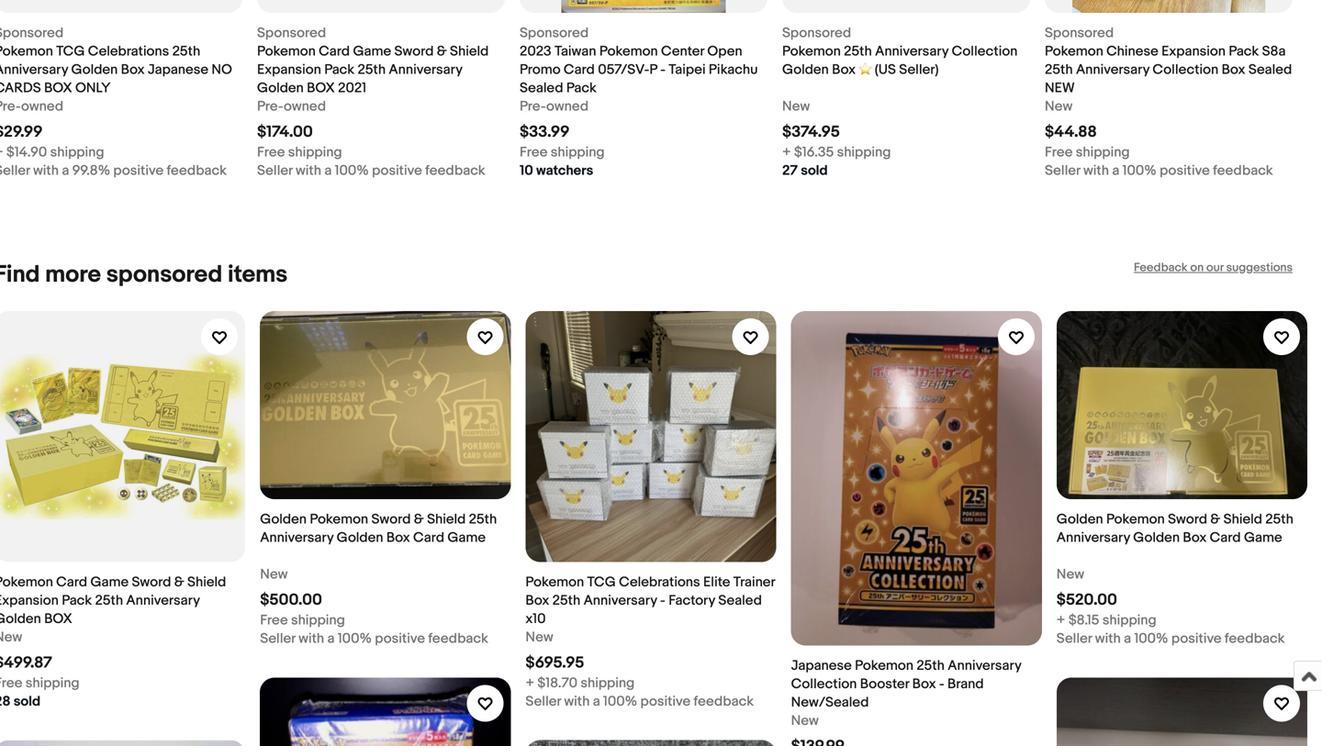 Task type: vqa. For each thing, say whether or not it's contained in the screenshot.


Task type: describe. For each thing, give the bounding box(es) containing it.
sword inside pokemon card game sword & shield expansion pack 25th anniversary golden box new $499.87 free shipping 28 sold
[[132, 574, 171, 591]]

- inside "japanese pokemon 25th anniversary collection booster box - brand new/sealed"
[[940, 676, 945, 693]]

positive inside the sponsored pokemon chinese expansion pack s8a 25th anniversary collection box sealed new new $44.88 free shipping seller with a 100% positive feedback
[[1160, 163, 1211, 179]]

golden pokemon sword & shield 25th anniversary golden box card game for $500.00
[[260, 512, 497, 547]]

& inside sponsored pokemon card game sword & shield expansion pack 25th anniversary golden box 2021 pre-owned $174.00 free shipping seller with a 100% positive feedback
[[437, 43, 447, 60]]

sponsored text field for $44.88
[[1045, 24, 1114, 42]]

pokemon inside pokemon card game sword & shield expansion pack 25th anniversary golden box new $499.87 free shipping 28 sold
[[0, 574, 53, 591]]

shipping inside the sponsored pokemon chinese expansion pack s8a 25th anniversary collection box sealed new new $44.88 free shipping seller with a 100% positive feedback
[[1076, 144, 1130, 161]]

positive inside new $500.00 free shipping seller with a 100% positive feedback
[[375, 631, 425, 648]]

sponsored for $374.95
[[783, 25, 852, 41]]

25th inside the sponsored pokemon chinese expansion pack s8a 25th anniversary collection box sealed new new $44.88 free shipping seller with a 100% positive feedback
[[1045, 62, 1073, 78]]

25th inside pokemon card game sword & shield expansion pack 25th anniversary golden box new $499.87 free shipping 28 sold
[[95, 593, 123, 609]]

shipping inside sponsored pokemon tcg celebrations 25th anniversary golden box japanese no cards box only pre-owned $29.99 + $14.90 shipping seller with a 99.8% positive feedback
[[50, 144, 104, 161]]

tcg inside sponsored pokemon tcg celebrations 25th anniversary golden box japanese no cards box only pre-owned $29.99 + $14.90 shipping seller with a 99.8% positive feedback
[[56, 43, 85, 60]]

new inside new $500.00 free shipping seller with a 100% positive feedback
[[260, 567, 288, 583]]

free inside pokemon card game sword & shield expansion pack 25th anniversary golden box new $499.87 free shipping 28 sold
[[0, 675, 22, 692]]

100% inside the sponsored pokemon chinese expansion pack s8a 25th anniversary collection box sealed new new $44.88 free shipping seller with a 100% positive feedback
[[1123, 163, 1157, 179]]

+ $18.70 shipping text field
[[526, 674, 635, 693]]

$44.88
[[1045, 123, 1097, 142]]

free inside sponsored pokemon card game sword & shield expansion pack 25th anniversary golden box 2021 pre-owned $174.00 free shipping seller with a 100% positive feedback
[[257, 144, 285, 161]]

free shipping text field down the $174.00 text box
[[257, 143, 342, 162]]

chinese
[[1107, 43, 1159, 60]]

japanese inside sponsored pokemon tcg celebrations 25th anniversary golden box japanese no cards box only pre-owned $29.99 + $14.90 shipping seller with a 99.8% positive feedback
[[148, 62, 209, 78]]

shield inside pokemon card game sword & shield expansion pack 25th anniversary golden box new $499.87 free shipping 28 sold
[[187, 574, 226, 591]]

+ inside sponsored pokemon tcg celebrations 25th anniversary golden box japanese no cards box only pre-owned $29.99 + $14.90 shipping seller with a 99.8% positive feedback
[[0, 144, 3, 161]]

sold inside the new $374.95 + $16.35 shipping 27 sold
[[801, 163, 828, 179]]

pokemon inside the sponsored pokemon chinese expansion pack s8a 25th anniversary collection box sealed new new $44.88 free shipping seller with a 100% positive feedback
[[1045, 43, 1104, 60]]

pikachu
[[709, 62, 758, 78]]

s8a
[[1263, 43, 1286, 60]]

box inside pokemon tcg celebrations elite trainer box 25th anniversary - factory sealed x10 new $695.95 + $18.70 shipping seller with a 100% positive feedback
[[526, 593, 550, 609]]

pre-owned text field for pre-
[[520, 97, 589, 116]]

a inside sponsored pokemon card game sword & shield expansion pack 25th anniversary golden box 2021 pre-owned $174.00 free shipping seller with a 100% positive feedback
[[325, 163, 332, 179]]

center
[[661, 43, 705, 60]]

anniversary inside sponsored pokemon card game sword & shield expansion pack 25th anniversary golden box 2021 pre-owned $174.00 free shipping seller with a 100% positive feedback
[[389, 62, 463, 78]]

seller inside new $500.00 free shipping seller with a 100% positive feedback
[[260, 631, 296, 648]]

sponsored pokemon 25th anniversary collection golden box ⭐️ (us seller)
[[783, 25, 1018, 78]]

elite
[[704, 574, 731, 591]]

sold inside pokemon card game sword & shield expansion pack 25th anniversary golden box new $499.87 free shipping 28 sold
[[14, 694, 41, 710]]

new text field for $499.87
[[0, 629, 22, 647]]

$33.99
[[520, 123, 570, 142]]

list containing $29.99
[[0, 0, 1308, 209]]

card inside sponsored 2023 taiwan pokemon center open promo card 057/sv-p - taipei pikachu sealed pack pre-owned $33.99 free shipping 10 watchers
[[564, 62, 595, 78]]

$520.00 text field
[[1057, 591, 1118, 610]]

$18.70
[[538, 675, 578, 692]]

with inside pokemon tcg celebrations elite trainer box 25th anniversary - factory sealed x10 new $695.95 + $18.70 shipping seller with a 100% positive feedback
[[564, 694, 590, 710]]

golden pokemon sword & shield 25th anniversary golden box card game for $520.00
[[1057, 512, 1294, 547]]

$174.00 text field
[[257, 123, 313, 142]]

feedback inside the sponsored pokemon chinese expansion pack s8a 25th anniversary collection box sealed new new $44.88 free shipping seller with a 100% positive feedback
[[1214, 163, 1274, 179]]

feedback inside pokemon tcg celebrations elite trainer box 25th anniversary - factory sealed x10 new $695.95 + $18.70 shipping seller with a 100% positive feedback
[[694, 694, 754, 710]]

shipping inside sponsored 2023 taiwan pokemon center open promo card 057/sv-p - taipei pikachu sealed pack pre-owned $33.99 free shipping 10 watchers
[[551, 144, 605, 161]]

sponsored text field for $29.99
[[0, 24, 64, 42]]

(us
[[875, 62, 896, 78]]

pokemon inside the sponsored pokemon 25th anniversary collection golden box ⭐️ (us seller)
[[783, 43, 841, 60]]

find
[[0, 261, 40, 289]]

only
[[75, 80, 111, 97]]

100% inside new $500.00 free shipping seller with a 100% positive feedback
[[338, 631, 372, 648]]

seller inside sponsored pokemon card game sword & shield expansion pack 25th anniversary golden box 2021 pre-owned $174.00 free shipping seller with a 100% positive feedback
[[257, 163, 293, 179]]

new text field for $520.00
[[1057, 566, 1085, 584]]

10 watchers text field
[[520, 162, 594, 180]]

seller inside the sponsored pokemon chinese expansion pack s8a 25th anniversary collection box sealed new new $44.88 free shipping seller with a 100% positive feedback
[[1045, 163, 1081, 179]]

25th inside pokemon tcg celebrations elite trainer box 25th anniversary - factory sealed x10 new $695.95 + $18.70 shipping seller with a 100% positive feedback
[[553, 593, 581, 609]]

free inside sponsored 2023 taiwan pokemon center open promo card 057/sv-p - taipei pikachu sealed pack pre-owned $33.99 free shipping 10 watchers
[[520, 144, 548, 161]]

cards
[[0, 80, 41, 97]]

$16.35
[[795, 144, 834, 161]]

find more sponsored items
[[0, 261, 288, 289]]

$695.95 text field
[[526, 654, 585, 673]]

new/sealed
[[791, 695, 869, 711]]

new $500.00 free shipping seller with a 100% positive feedback
[[260, 567, 489, 648]]

new inside pokemon tcg celebrations elite trainer box 25th anniversary - factory sealed x10 new $695.95 + $18.70 shipping seller with a 100% positive feedback
[[526, 629, 554, 646]]

expansion inside pokemon card game sword & shield expansion pack 25th anniversary golden box new $499.87 free shipping 28 sold
[[0, 593, 59, 609]]

free inside new $500.00 free shipping seller with a 100% positive feedback
[[260, 613, 288, 629]]

positive inside sponsored pokemon card game sword & shield expansion pack 25th anniversary golden box 2021 pre-owned $174.00 free shipping seller with a 100% positive feedback
[[372, 163, 422, 179]]

a inside the sponsored pokemon chinese expansion pack s8a 25th anniversary collection box sealed new new $44.88 free shipping seller with a 100% positive feedback
[[1113, 163, 1120, 179]]

game inside sponsored pokemon card game sword & shield expansion pack 25th anniversary golden box 2021 pre-owned $174.00 free shipping seller with a 100% positive feedback
[[353, 43, 391, 60]]

100% inside new $520.00 + $8.15 shipping seller with a 100% positive feedback
[[1135, 631, 1169, 648]]

28 sold text field
[[0, 693, 41, 711]]

group containing $500.00
[[0, 311, 1308, 747]]

pack inside sponsored pokemon card game sword & shield expansion pack 25th anniversary golden box 2021 pre-owned $174.00 free shipping seller with a 100% positive feedback
[[324, 62, 355, 78]]

golden inside sponsored pokemon card game sword & shield expansion pack 25th anniversary golden box 2021 pre-owned $174.00 free shipping seller with a 100% positive feedback
[[257, 80, 304, 97]]

2023
[[520, 43, 552, 60]]

& inside pokemon card game sword & shield expansion pack 25th anniversary golden box new $499.87 free shipping 28 sold
[[174, 574, 184, 591]]

25th inside sponsored pokemon tcg celebrations 25th anniversary golden box japanese no cards box only pre-owned $29.99 + $14.90 shipping seller with a 99.8% positive feedback
[[172, 43, 200, 60]]

positive inside new $520.00 + $8.15 shipping seller with a 100% positive feedback
[[1172, 631, 1222, 648]]

with inside the sponsored pokemon chinese expansion pack s8a 25th anniversary collection box sealed new new $44.88 free shipping seller with a 100% positive feedback
[[1084, 163, 1110, 179]]

- inside sponsored 2023 taiwan pokemon center open promo card 057/sv-p - taipei pikachu sealed pack pre-owned $33.99 free shipping 10 watchers
[[661, 62, 666, 78]]

sponsored for $44.88
[[1045, 25, 1114, 41]]

with inside new $520.00 + $8.15 shipping seller with a 100% positive feedback
[[1096, 631, 1121, 648]]

⭐️
[[859, 62, 872, 78]]

$174.00
[[257, 123, 313, 142]]

game inside pokemon card game sword & shield expansion pack 25th anniversary golden box new $499.87 free shipping 28 sold
[[90, 574, 129, 591]]

sponsored pokemon chinese expansion pack s8a 25th anniversary collection box sealed new new $44.88 free shipping seller with a 100% positive feedback
[[1045, 25, 1293, 179]]

10
[[520, 163, 533, 179]]

new
[[1045, 80, 1075, 97]]

pre- inside sponsored pokemon tcg celebrations 25th anniversary golden box japanese no cards box only pre-owned $29.99 + $14.90 shipping seller with a 99.8% positive feedback
[[0, 98, 21, 115]]

pre-owned text field for $29.99
[[0, 97, 63, 116]]

our
[[1207, 261, 1224, 275]]

free shipping text field down $499.87 text box
[[0, 674, 80, 693]]

feedback inside new $500.00 free shipping seller with a 100% positive feedback
[[428, 631, 489, 648]]

suggestions
[[1227, 261, 1293, 275]]

box inside sponsored pokemon tcg celebrations 25th anniversary golden box japanese no cards box only pre-owned $29.99 + $14.90 shipping seller with a 99.8% positive feedback
[[121, 62, 145, 78]]

box inside sponsored pokemon card game sword & shield expansion pack 25th anniversary golden box 2021 pre-owned $174.00 free shipping seller with a 100% positive feedback
[[307, 80, 335, 97]]

new text field for $44.88
[[1045, 97, 1073, 116]]

taiwan
[[555, 43, 597, 60]]

+ $16.35 shipping text field
[[783, 143, 891, 162]]

$374.95
[[783, 123, 840, 142]]

pre- inside sponsored 2023 taiwan pokemon center open promo card 057/sv-p - taipei pikachu sealed pack pre-owned $33.99 free shipping 10 watchers
[[520, 98, 547, 115]]

anniversary inside the sponsored pokemon 25th anniversary collection golden box ⭐️ (us seller)
[[876, 43, 949, 60]]

golden up new $500.00 free shipping seller with a 100% positive feedback
[[337, 530, 383, 547]]

$374.95 text field
[[783, 123, 840, 142]]

shipping inside new $500.00 free shipping seller with a 100% positive feedback
[[291, 613, 345, 629]]

golden up new $520.00 + $8.15 shipping seller with a 100% positive feedback
[[1134, 530, 1180, 547]]

promo
[[520, 62, 561, 78]]

shipping inside new $520.00 + $8.15 shipping seller with a 100% positive feedback
[[1103, 613, 1157, 629]]

owned inside sponsored pokemon tcg celebrations 25th anniversary golden box japanese no cards box only pre-owned $29.99 + $14.90 shipping seller with a 99.8% positive feedback
[[21, 98, 63, 115]]

no
[[212, 62, 232, 78]]

new text field down new/sealed
[[791, 712, 819, 731]]

expansion inside sponsored pokemon card game sword & shield expansion pack 25th anniversary golden box 2021 pre-owned $174.00 free shipping seller with a 100% positive feedback
[[257, 62, 321, 78]]

tcg inside pokemon tcg celebrations elite trainer box 25th anniversary - factory sealed x10 new $695.95 + $18.70 shipping seller with a 100% positive feedback
[[587, 574, 616, 591]]

items
[[228, 261, 288, 289]]

$29.99 text field
[[0, 123, 43, 142]]

pokemon inside sponsored pokemon tcg celebrations 25th anniversary golden box japanese no cards box only pre-owned $29.99 + $14.90 shipping seller with a 99.8% positive feedback
[[0, 43, 53, 60]]

$500.00
[[260, 591, 322, 610]]

more
[[45, 261, 101, 289]]

$500.00 text field
[[260, 591, 322, 610]]

anniversary inside "japanese pokemon 25th anniversary collection booster box - brand new/sealed"
[[948, 658, 1022, 675]]

28
[[0, 694, 10, 710]]

sealed for $44.88
[[1249, 62, 1293, 78]]



Task type: locate. For each thing, give the bounding box(es) containing it.
positive inside pokemon tcg celebrations elite trainer box 25th anniversary - factory sealed x10 new $695.95 + $18.70 shipping seller with a 100% positive feedback
[[641, 694, 691, 710]]

free down the $174.00 text box
[[257, 144, 285, 161]]

seller with a 100% positive feedback text field for tcg
[[526, 693, 754, 711]]

2 vertical spatial -
[[940, 676, 945, 693]]

&
[[437, 43, 447, 60], [414, 512, 424, 528], [1211, 512, 1221, 528], [174, 574, 184, 591]]

1 sponsored text field from the left
[[0, 24, 64, 42]]

celebrations up factory
[[619, 574, 701, 591]]

3 sponsored text field from the left
[[1045, 24, 1114, 42]]

watchers
[[537, 163, 594, 179]]

free down $500.00 text box
[[260, 613, 288, 629]]

sponsored
[[0, 25, 64, 41], [257, 25, 326, 41], [520, 25, 589, 41], [783, 25, 852, 41], [1045, 25, 1114, 41]]

1 pre- from the left
[[0, 98, 21, 115]]

japanese
[[148, 62, 209, 78], [791, 658, 852, 675]]

pokemon tcg celebrations elite trainer box 25th anniversary - factory sealed x10 new $695.95 + $18.70 shipping seller with a 100% positive feedback
[[526, 574, 775, 710]]

box inside the sponsored pokemon 25th anniversary collection golden box ⭐️ (us seller)
[[832, 62, 856, 78]]

new text field down new
[[1045, 97, 1073, 116]]

1 horizontal spatial sealed
[[719, 593, 762, 609]]

new text field for $500.00
[[260, 566, 288, 584]]

shipping inside pokemon card game sword & shield expansion pack 25th anniversary golden box new $499.87 free shipping 28 sold
[[26, 675, 80, 692]]

owned down cards
[[21, 98, 63, 115]]

box left the only
[[44, 80, 72, 97]]

feedback
[[167, 163, 227, 179], [425, 163, 486, 179], [1214, 163, 1274, 179], [428, 631, 489, 648], [1225, 631, 1286, 648], [694, 694, 754, 710]]

25th
[[172, 43, 200, 60], [844, 43, 872, 60], [358, 62, 386, 78], [1045, 62, 1073, 78], [469, 512, 497, 528], [1266, 512, 1294, 528], [95, 593, 123, 609], [553, 593, 581, 609], [917, 658, 945, 675]]

0 vertical spatial new text field
[[783, 97, 810, 116]]

new text field down x10
[[526, 629, 554, 647]]

1 vertical spatial sold
[[14, 694, 41, 710]]

expansion right chinese
[[1162, 43, 1226, 60]]

new inside the new $374.95 + $16.35 shipping 27 sold
[[783, 98, 810, 115]]

99.8%
[[72, 163, 110, 179]]

5 sponsored from the left
[[1045, 25, 1114, 41]]

with down $500.00 text box
[[299, 631, 324, 648]]

0 horizontal spatial new text field
[[0, 629, 22, 647]]

feedback on our suggestions
[[1134, 261, 1293, 275]]

sealed inside the sponsored pokemon chinese expansion pack s8a 25th anniversary collection box sealed new new $44.88 free shipping seller with a 100% positive feedback
[[1249, 62, 1293, 78]]

seller inside new $520.00 + $8.15 shipping seller with a 100% positive feedback
[[1057, 631, 1093, 648]]

factory
[[669, 593, 716, 609]]

golden up $499.87 text box
[[0, 611, 41, 628]]

shipping right $8.15
[[1103, 613, 1157, 629]]

2 vertical spatial expansion
[[0, 593, 59, 609]]

shipping right $18.70
[[581, 675, 635, 692]]

0 horizontal spatial pre-
[[0, 98, 21, 115]]

2 horizontal spatial sealed
[[1249, 62, 1293, 78]]

expansion
[[1162, 43, 1226, 60], [257, 62, 321, 78], [0, 593, 59, 609]]

sponsored inside sponsored pokemon card game sword & shield expansion pack 25th anniversary golden box 2021 pre-owned $174.00 free shipping seller with a 100% positive feedback
[[257, 25, 326, 41]]

new $520.00 + $8.15 shipping seller with a 100% positive feedback
[[1057, 567, 1286, 648]]

box left the 2021
[[307, 80, 335, 97]]

Free shipping text field
[[520, 143, 605, 162]]

shipping down the $174.00 text box
[[288, 144, 342, 161]]

seller with a 100% positive feedback text field down the 2021
[[257, 162, 486, 180]]

seller down $18.70
[[526, 694, 561, 710]]

New text field
[[783, 97, 810, 116], [260, 566, 288, 584], [0, 629, 22, 647]]

Seller with a 100% positive feedback text field
[[1045, 162, 1274, 180], [1057, 630, 1286, 648], [526, 693, 754, 711]]

shipping inside the new $374.95 + $16.35 shipping 27 sold
[[837, 144, 891, 161]]

sponsored text field up pre-owned text field
[[257, 24, 326, 42]]

japanese inside "japanese pokemon 25th anniversary collection booster box - brand new/sealed"
[[791, 658, 852, 675]]

$29.99
[[0, 123, 43, 142]]

0 vertical spatial sealed
[[1249, 62, 1293, 78]]

sponsored pokemon card game sword & shield expansion pack 25th anniversary golden box 2021 pre-owned $174.00 free shipping seller with a 100% positive feedback
[[257, 25, 489, 179]]

with down $44.88 text box
[[1084, 163, 1110, 179]]

Pre-owned text field
[[257, 97, 326, 116]]

$520.00
[[1057, 591, 1118, 610]]

box for $499.87
[[44, 611, 72, 628]]

$33.99 text field
[[520, 123, 570, 142]]

1 vertical spatial seller with a 100% positive feedback text field
[[1057, 630, 1286, 648]]

Sponsored text field
[[520, 24, 589, 42], [783, 24, 852, 42], [1045, 24, 1114, 42]]

1 horizontal spatial expansion
[[257, 62, 321, 78]]

new down new
[[1045, 98, 1073, 115]]

0 vertical spatial expansion
[[1162, 43, 1226, 60]]

japanese left no
[[148, 62, 209, 78]]

sponsored text field for $374.95
[[783, 24, 852, 42]]

sponsored inside the sponsored pokemon 25th anniversary collection golden box ⭐️ (us seller)
[[783, 25, 852, 41]]

sponsored 2023 taiwan pokemon center open promo card 057/sv-p - taipei pikachu sealed pack pre-owned $33.99 free shipping 10 watchers
[[520, 25, 758, 179]]

1 sponsored text field from the left
[[520, 24, 589, 42]]

pre- down cards
[[0, 98, 21, 115]]

1 horizontal spatial new text field
[[260, 566, 288, 584]]

card inside sponsored pokemon card game sword & shield expansion pack 25th anniversary golden box 2021 pre-owned $174.00 free shipping seller with a 100% positive feedback
[[319, 43, 350, 60]]

0 vertical spatial -
[[661, 62, 666, 78]]

sword inside sponsored pokemon card game sword & shield expansion pack 25th anniversary golden box 2021 pre-owned $174.00 free shipping seller with a 100% positive feedback
[[395, 43, 434, 60]]

game
[[353, 43, 391, 60], [448, 530, 486, 547], [1245, 530, 1283, 547], [90, 574, 129, 591]]

owned inside sponsored 2023 taiwan pokemon center open promo card 057/sv-p - taipei pikachu sealed pack pre-owned $33.99 free shipping 10 watchers
[[547, 98, 589, 115]]

golden pokemon sword & shield 25th anniversary golden box card game up new $520.00 + $8.15 shipping seller with a 100% positive feedback
[[1057, 512, 1294, 547]]

list
[[0, 0, 1308, 209]]

free
[[257, 144, 285, 161], [520, 144, 548, 161], [1045, 144, 1073, 161], [260, 613, 288, 629], [0, 675, 22, 692]]

+ $8.15 shipping text field
[[1057, 612, 1157, 630]]

0 horizontal spatial sealed
[[520, 80, 564, 97]]

pack inside the sponsored pokemon chinese expansion pack s8a 25th anniversary collection box sealed new new $44.88 free shipping seller with a 100% positive feedback
[[1229, 43, 1260, 60]]

seller down $8.15
[[1057, 631, 1093, 648]]

1 pre-owned text field from the left
[[0, 97, 63, 116]]

open
[[708, 43, 743, 60]]

sealed for $695.95
[[719, 593, 762, 609]]

collection for japanese pokemon 25th anniversary collection booster box - brand new/sealed
[[791, 676, 857, 693]]

Pre-owned text field
[[0, 97, 63, 116], [520, 97, 589, 116]]

1 vertical spatial seller with a 100% positive feedback text field
[[260, 630, 489, 648]]

seller)
[[900, 62, 939, 78]]

with down + $18.70 shipping text field
[[564, 694, 590, 710]]

1 horizontal spatial sponsored text field
[[783, 24, 852, 42]]

seller inside pokemon tcg celebrations elite trainer box 25th anniversary - factory sealed x10 new $695.95 + $18.70 shipping seller with a 100% positive feedback
[[526, 694, 561, 710]]

pre-owned text field up $33.99
[[520, 97, 589, 116]]

feedback inside new $520.00 + $8.15 shipping seller with a 100% positive feedback
[[1225, 631, 1286, 648]]

$8.15
[[1069, 613, 1100, 629]]

anniversary inside pokemon card game sword & shield expansion pack 25th anniversary golden box new $499.87 free shipping 28 sold
[[126, 593, 200, 609]]

new text field up $520.00 text box at the right of page
[[1057, 566, 1085, 584]]

shipping down $44.88 text box
[[1076, 144, 1130, 161]]

sponsored text field for $33.99
[[520, 24, 589, 42]]

free down $44.88 text box
[[1045, 144, 1073, 161]]

2 pre-owned text field from the left
[[520, 97, 589, 116]]

with down + $14.90 shipping text box
[[33, 163, 59, 179]]

pokemon
[[0, 43, 53, 60], [257, 43, 316, 60], [600, 43, 658, 60], [783, 43, 841, 60], [1045, 43, 1104, 60], [310, 512, 368, 528], [1107, 512, 1165, 528], [0, 574, 53, 591], [526, 574, 584, 591], [855, 658, 914, 675]]

box inside sponsored pokemon tcg celebrations 25th anniversary golden box japanese no cards box only pre-owned $29.99 + $14.90 shipping seller with a 99.8% positive feedback
[[44, 80, 72, 97]]

0 horizontal spatial owned
[[21, 98, 63, 115]]

golden inside pokemon card game sword & shield expansion pack 25th anniversary golden box new $499.87 free shipping 28 sold
[[0, 611, 41, 628]]

sealed
[[1249, 62, 1293, 78], [520, 80, 564, 97], [719, 593, 762, 609]]

owned up $33.99
[[547, 98, 589, 115]]

golden left ⭐️
[[783, 62, 829, 78]]

pokemon inside "japanese pokemon 25th anniversary collection booster box - brand new/sealed"
[[855, 658, 914, 675]]

-
[[661, 62, 666, 78], [661, 593, 666, 609], [940, 676, 945, 693]]

positive inside sponsored pokemon tcg celebrations 25th anniversary golden box japanese no cards box only pre-owned $29.99 + $14.90 shipping seller with a 99.8% positive feedback
[[113, 163, 164, 179]]

box
[[44, 80, 72, 97], [307, 80, 335, 97], [44, 611, 72, 628]]

1 horizontal spatial tcg
[[587, 574, 616, 591]]

1 horizontal spatial collection
[[952, 43, 1018, 60]]

1 horizontal spatial pre-
[[257, 98, 284, 115]]

pack inside pokemon card game sword & shield expansion pack 25th anniversary golden box new $499.87 free shipping 28 sold
[[62, 593, 92, 609]]

new $374.95 + $16.35 shipping 27 sold
[[783, 98, 891, 179]]

0 vertical spatial tcg
[[56, 43, 85, 60]]

1 horizontal spatial owned
[[284, 98, 326, 115]]

1 vertical spatial collection
[[1153, 62, 1219, 78]]

2 sponsored from the left
[[257, 25, 326, 41]]

sponsored for $29.99
[[0, 25, 64, 41]]

Seller with a 99.8% positive feedback text field
[[0, 162, 227, 180]]

new up $500.00 text box
[[260, 567, 288, 583]]

057/sv-
[[598, 62, 650, 78]]

collection
[[952, 43, 1018, 60], [1153, 62, 1219, 78], [791, 676, 857, 693]]

collection inside the sponsored pokemon 25th anniversary collection golden box ⭐️ (us seller)
[[952, 43, 1018, 60]]

collection inside the sponsored pokemon chinese expansion pack s8a 25th anniversary collection box sealed new new $44.88 free shipping seller with a 100% positive feedback
[[1153, 62, 1219, 78]]

shipping inside pokemon tcg celebrations elite trainer box 25th anniversary - factory sealed x10 new $695.95 + $18.70 shipping seller with a 100% positive feedback
[[581, 675, 635, 692]]

3 sponsored from the left
[[520, 25, 589, 41]]

1 horizontal spatial golden pokemon sword & shield 25th anniversary golden box card game
[[1057, 512, 1294, 547]]

collection for sponsored pokemon 25th anniversary collection golden box ⭐️ (us seller)
[[952, 43, 1018, 60]]

2 sponsored text field from the left
[[783, 24, 852, 42]]

with inside sponsored pokemon card game sword & shield expansion pack 25th anniversary golden box 2021 pre-owned $174.00 free shipping seller with a 100% positive feedback
[[296, 163, 321, 179]]

japanese pokemon 25th anniversary collection booster box - brand new/sealed
[[791, 658, 1022, 711]]

pre-
[[0, 98, 21, 115], [257, 98, 284, 115], [520, 98, 547, 115]]

sponsored inside sponsored pokemon tcg celebrations 25th anniversary golden box japanese no cards box only pre-owned $29.99 + $14.90 shipping seller with a 99.8% positive feedback
[[0, 25, 64, 41]]

with inside new $500.00 free shipping seller with a 100% positive feedback
[[299, 631, 324, 648]]

1 vertical spatial sealed
[[520, 80, 564, 97]]

+ inside new $520.00 + $8.15 shipping seller with a 100% positive feedback
[[1057, 613, 1066, 629]]

0 horizontal spatial sold
[[14, 694, 41, 710]]

pokemon card game sword & shield expansion pack 25th anniversary golden box new $499.87 free shipping 28 sold
[[0, 574, 226, 710]]

golden
[[71, 62, 118, 78], [783, 62, 829, 78], [257, 80, 304, 97], [260, 512, 307, 528], [1057, 512, 1104, 528], [337, 530, 383, 547], [1134, 530, 1180, 547], [0, 611, 41, 628]]

1 vertical spatial expansion
[[257, 62, 321, 78]]

box inside "japanese pokemon 25th anniversary collection booster box - brand new/sealed"
[[913, 676, 937, 693]]

pack
[[1229, 43, 1260, 60], [324, 62, 355, 78], [567, 80, 597, 97], [62, 593, 92, 609]]

pack inside sponsored 2023 taiwan pokemon center open promo card 057/sv-p - taipei pikachu sealed pack pre-owned $33.99 free shipping 10 watchers
[[567, 80, 597, 97]]

golden pokemon sword & shield 25th anniversary golden box card game up new $500.00 free shipping seller with a 100% positive feedback
[[260, 512, 497, 547]]

+ up 27
[[783, 144, 792, 161]]

2021
[[338, 80, 367, 97]]

seller with a 100% positive feedback text field for $520.00
[[1057, 630, 1286, 648]]

seller down $44.88 text box
[[1045, 163, 1081, 179]]

anniversary inside the sponsored pokemon chinese expansion pack s8a 25th anniversary collection box sealed new new $44.88 free shipping seller with a 100% positive feedback
[[1077, 62, 1150, 78]]

golden up $500.00 text box
[[260, 512, 307, 528]]

anniversary inside pokemon tcg celebrations elite trainer box 25th anniversary - factory sealed x10 new $695.95 + $18.70 shipping seller with a 100% positive feedback
[[584, 593, 657, 609]]

2 horizontal spatial pre-
[[520, 98, 547, 115]]

sponsored pokemon tcg celebrations 25th anniversary golden box japanese no cards box only pre-owned $29.99 + $14.90 shipping seller with a 99.8% positive feedback
[[0, 25, 232, 179]]

1 golden pokemon sword & shield 25th anniversary golden box card game from the left
[[260, 512, 497, 547]]

shipping right $16.35
[[837, 144, 891, 161]]

brand
[[948, 676, 984, 693]]

2 vertical spatial collection
[[791, 676, 857, 693]]

0 vertical spatial japanese
[[148, 62, 209, 78]]

- left brand
[[940, 676, 945, 693]]

1 horizontal spatial japanese
[[791, 658, 852, 675]]

sword
[[395, 43, 434, 60], [372, 512, 411, 528], [1169, 512, 1208, 528], [132, 574, 171, 591]]

2 vertical spatial sealed
[[719, 593, 762, 609]]

3 pre- from the left
[[520, 98, 547, 115]]

25th inside the sponsored pokemon 25th anniversary collection golden box ⭐️ (us seller)
[[844, 43, 872, 60]]

Seller with a 100% positive feedback text field
[[257, 162, 486, 180], [260, 630, 489, 648]]

100%
[[335, 163, 369, 179], [1123, 163, 1157, 179], [338, 631, 372, 648], [1135, 631, 1169, 648], [604, 694, 638, 710]]

feedback
[[1134, 261, 1188, 275]]

sponsored inside the sponsored pokemon chinese expansion pack s8a 25th anniversary collection box sealed new new $44.88 free shipping seller with a 100% positive feedback
[[1045, 25, 1114, 41]]

feedback on our suggestions link
[[1134, 261, 1293, 275]]

pokemon inside sponsored 2023 taiwan pokemon center open promo card 057/sv-p - taipei pikachu sealed pack pre-owned $33.99 free shipping 10 watchers
[[600, 43, 658, 60]]

new text field for $695.95
[[526, 629, 554, 647]]

free shipping text field down $44.88 text box
[[1045, 143, 1130, 162]]

seller
[[0, 163, 30, 179], [257, 163, 293, 179], [1045, 163, 1081, 179], [260, 631, 296, 648], [1057, 631, 1093, 648], [526, 694, 561, 710]]

0 horizontal spatial sponsored text field
[[520, 24, 589, 42]]

group
[[0, 311, 1308, 747]]

27 sold text field
[[783, 162, 828, 180]]

25th inside "japanese pokemon 25th anniversary collection booster box - brand new/sealed"
[[917, 658, 945, 675]]

3 owned from the left
[[547, 98, 589, 115]]

1 horizontal spatial celebrations
[[619, 574, 701, 591]]

2 horizontal spatial expansion
[[1162, 43, 1226, 60]]

1 sponsored from the left
[[0, 25, 64, 41]]

1 vertical spatial new text field
[[260, 566, 288, 584]]

1 horizontal spatial sponsored text field
[[257, 24, 326, 42]]

free up "28"
[[0, 675, 22, 692]]

with
[[33, 163, 59, 179], [296, 163, 321, 179], [1084, 163, 1110, 179], [299, 631, 324, 648], [1096, 631, 1121, 648], [564, 694, 590, 710]]

+ left '$14.90'
[[0, 144, 3, 161]]

1 horizontal spatial pre-owned text field
[[520, 97, 589, 116]]

a inside new $520.00 + $8.15 shipping seller with a 100% positive feedback
[[1124, 631, 1132, 648]]

new inside pokemon card game sword & shield expansion pack 25th anniversary golden box new $499.87 free shipping 28 sold
[[0, 629, 22, 646]]

x10
[[526, 611, 546, 628]]

1 vertical spatial tcg
[[587, 574, 616, 591]]

+
[[0, 144, 3, 161], [783, 144, 792, 161], [1057, 613, 1066, 629], [526, 675, 535, 692]]

$44.88 text field
[[1045, 123, 1097, 142]]

2 horizontal spatial new text field
[[783, 97, 810, 116]]

expansion up pre-owned text field
[[257, 62, 321, 78]]

taipei
[[669, 62, 706, 78]]

pre- up $33.99 text box
[[520, 98, 547, 115]]

box for pre-
[[44, 80, 72, 97]]

Free shipping text field
[[257, 143, 342, 162], [1045, 143, 1130, 162], [260, 612, 345, 630], [0, 674, 80, 693]]

27
[[783, 163, 798, 179]]

pokemon inside pokemon tcg celebrations elite trainer box 25th anniversary - factory sealed x10 new $695.95 + $18.70 shipping seller with a 100% positive feedback
[[526, 574, 584, 591]]

2 sponsored text field from the left
[[257, 24, 326, 42]]

pre-owned text field down cards
[[0, 97, 63, 116]]

shield
[[450, 43, 489, 60], [427, 512, 466, 528], [1224, 512, 1263, 528], [187, 574, 226, 591]]

a inside new $500.00 free shipping seller with a 100% positive feedback
[[327, 631, 335, 648]]

+ inside the new $374.95 + $16.35 shipping 27 sold
[[783, 144, 792, 161]]

golden up pre-owned text field
[[257, 80, 304, 97]]

None text field
[[791, 737, 845, 747]]

shipping
[[50, 144, 104, 161], [288, 144, 342, 161], [551, 144, 605, 161], [837, 144, 891, 161], [1076, 144, 1130, 161], [291, 613, 345, 629], [1103, 613, 1157, 629], [26, 675, 80, 692], [581, 675, 635, 692]]

0 horizontal spatial tcg
[[56, 43, 85, 60]]

shipping inside sponsored pokemon card game sword & shield expansion pack 25th anniversary golden box 2021 pre-owned $174.00 free shipping seller with a 100% positive feedback
[[288, 144, 342, 161]]

expansion up $499.87 text box
[[0, 593, 59, 609]]

0 horizontal spatial collection
[[791, 676, 857, 693]]

celebrations up the only
[[88, 43, 169, 60]]

a inside sponsored pokemon tcg celebrations 25th anniversary golden box japanese no cards box only pre-owned $29.99 + $14.90 shipping seller with a 99.8% positive feedback
[[62, 163, 69, 179]]

+ inside pokemon tcg celebrations elite trainer box 25th anniversary - factory sealed x10 new $695.95 + $18.70 shipping seller with a 100% positive feedback
[[526, 675, 535, 692]]

100% inside pokemon tcg celebrations elite trainer box 25th anniversary - factory sealed x10 new $695.95 + $18.70 shipping seller with a 100% positive feedback
[[604, 694, 638, 710]]

2 vertical spatial new text field
[[0, 629, 22, 647]]

new down new/sealed
[[791, 713, 819, 730]]

seller with a 100% positive feedback text field down $500.00 text box
[[260, 630, 489, 648]]

sealed down trainer
[[719, 593, 762, 609]]

owned
[[21, 98, 63, 115], [284, 98, 326, 115], [547, 98, 589, 115]]

shipping up watchers
[[551, 144, 605, 161]]

positive
[[113, 163, 164, 179], [372, 163, 422, 179], [1160, 163, 1211, 179], [375, 631, 425, 648], [1172, 631, 1222, 648], [641, 694, 691, 710]]

with inside sponsored pokemon tcg celebrations 25th anniversary golden box japanese no cards box only pre-owned $29.99 + $14.90 shipping seller with a 99.8% positive feedback
[[33, 163, 59, 179]]

0 vertical spatial collection
[[952, 43, 1018, 60]]

p
[[650, 62, 657, 78]]

0 horizontal spatial japanese
[[148, 62, 209, 78]]

2 golden pokemon sword & shield 25th anniversary golden box card game from the left
[[1057, 512, 1294, 547]]

0 vertical spatial celebrations
[[88, 43, 169, 60]]

2 vertical spatial seller with a 100% positive feedback text field
[[526, 693, 754, 711]]

Sponsored text field
[[0, 24, 64, 42], [257, 24, 326, 42]]

New text field
[[1045, 97, 1073, 116], [1057, 566, 1085, 584], [526, 629, 554, 647], [791, 712, 819, 731]]

new down x10
[[526, 629, 554, 646]]

1 owned from the left
[[21, 98, 63, 115]]

golden up $520.00 text box at the right of page
[[1057, 512, 1104, 528]]

sold right "28"
[[14, 694, 41, 710]]

new
[[783, 98, 810, 115], [1045, 98, 1073, 115], [260, 567, 288, 583], [1057, 567, 1085, 583], [0, 629, 22, 646], [526, 629, 554, 646], [791, 713, 819, 730]]

1 horizontal spatial sold
[[801, 163, 828, 179]]

new up $499.87 text box
[[0, 629, 22, 646]]

with down the $174.00 text box
[[296, 163, 321, 179]]

sold down $16.35
[[801, 163, 828, 179]]

free up 10
[[520, 144, 548, 161]]

box inside pokemon card game sword & shield expansion pack 25th anniversary golden box new $499.87 free shipping 28 sold
[[44, 611, 72, 628]]

tcg
[[56, 43, 85, 60], [587, 574, 616, 591]]

0 horizontal spatial expansion
[[0, 593, 59, 609]]

shipping up 99.8%
[[50, 144, 104, 161]]

new text field up $499.87 text box
[[0, 629, 22, 647]]

new text field up $374.95 text field
[[783, 97, 810, 116]]

- right p
[[661, 62, 666, 78]]

expansion inside the sponsored pokemon chinese expansion pack s8a 25th anniversary collection box sealed new new $44.88 free shipping seller with a 100% positive feedback
[[1162, 43, 1226, 60]]

1 vertical spatial celebrations
[[619, 574, 701, 591]]

sponsored text field for owned
[[257, 24, 326, 42]]

100% inside sponsored pokemon card game sword & shield expansion pack 25th anniversary golden box 2021 pre-owned $174.00 free shipping seller with a 100% positive feedback
[[335, 163, 369, 179]]

sponsored for $174.00
[[257, 25, 326, 41]]

new inside new $520.00 + $8.15 shipping seller with a 100% positive feedback
[[1057, 567, 1085, 583]]

seller down '$14.90'
[[0, 163, 30, 179]]

celebrations inside pokemon tcg celebrations elite trainer box 25th anniversary - factory sealed x10 new $695.95 + $18.70 shipping seller with a 100% positive feedback
[[619, 574, 701, 591]]

- inside pokemon tcg celebrations elite trainer box 25th anniversary - factory sealed x10 new $695.95 + $18.70 shipping seller with a 100% positive feedback
[[661, 593, 666, 609]]

new text field up $500.00 text box
[[260, 566, 288, 584]]

seller inside sponsored pokemon tcg celebrations 25th anniversary golden box japanese no cards box only pre-owned $29.99 + $14.90 shipping seller with a 99.8% positive feedback
[[0, 163, 30, 179]]

new up $374.95 text field
[[783, 98, 810, 115]]

+ left $18.70
[[526, 675, 535, 692]]

$14.90
[[6, 144, 47, 161]]

celebrations
[[88, 43, 169, 60], [619, 574, 701, 591]]

seller down the $174.00 text box
[[257, 163, 293, 179]]

free shipping text field down $500.00 text box
[[260, 612, 345, 630]]

0 vertical spatial sold
[[801, 163, 828, 179]]

4 sponsored from the left
[[783, 25, 852, 41]]

0 horizontal spatial sponsored text field
[[0, 24, 64, 42]]

anniversary
[[876, 43, 949, 60], [0, 62, 68, 78], [389, 62, 463, 78], [1077, 62, 1150, 78], [260, 530, 334, 547], [1057, 530, 1131, 547], [126, 593, 200, 609], [584, 593, 657, 609], [948, 658, 1022, 675]]

$499.87
[[0, 654, 52, 673]]

box
[[121, 62, 145, 78], [832, 62, 856, 78], [1222, 62, 1246, 78], [387, 530, 410, 547], [1184, 530, 1207, 547], [526, 593, 550, 609], [913, 676, 937, 693]]

box inside the sponsored pokemon chinese expansion pack s8a 25th anniversary collection box sealed new new $44.88 free shipping seller with a 100% positive feedback
[[1222, 62, 1246, 78]]

sponsored
[[106, 261, 223, 289]]

sealed inside pokemon tcg celebrations elite trainer box 25th anniversary - factory sealed x10 new $695.95 + $18.70 shipping seller with a 100% positive feedback
[[719, 593, 762, 609]]

- left factory
[[661, 593, 666, 609]]

pokemon inside sponsored pokemon card game sword & shield expansion pack 25th anniversary golden box 2021 pre-owned $174.00 free shipping seller with a 100% positive feedback
[[257, 43, 316, 60]]

1 vertical spatial -
[[661, 593, 666, 609]]

2 pre- from the left
[[257, 98, 284, 115]]

on
[[1191, 261, 1204, 275]]

trainer
[[734, 574, 775, 591]]

25th inside sponsored pokemon card game sword & shield expansion pack 25th anniversary golden box 2021 pre-owned $174.00 free shipping seller with a 100% positive feedback
[[358, 62, 386, 78]]

golden pokemon sword & shield 25th anniversary golden box card game
[[260, 512, 497, 547], [1057, 512, 1294, 547]]

golden up the only
[[71, 62, 118, 78]]

box up $499.87 text box
[[44, 611, 72, 628]]

pre- up the $174.00 text box
[[257, 98, 284, 115]]

0 horizontal spatial golden pokemon sword & shield 25th anniversary golden box card game
[[260, 512, 497, 547]]

sold
[[801, 163, 828, 179], [14, 694, 41, 710]]

card inside pokemon card game sword & shield expansion pack 25th anniversary golden box new $499.87 free shipping 28 sold
[[56, 574, 87, 591]]

with down + $8.15 shipping text box
[[1096, 631, 1121, 648]]

sealed down promo
[[520, 80, 564, 97]]

sponsored text field up cards
[[0, 24, 64, 42]]

2 horizontal spatial sponsored text field
[[1045, 24, 1114, 42]]

0 horizontal spatial pre-owned text field
[[0, 97, 63, 116]]

1 vertical spatial japanese
[[791, 658, 852, 675]]

feedback inside sponsored pokemon tcg celebrations 25th anniversary golden box japanese no cards box only pre-owned $29.99 + $14.90 shipping seller with a 99.8% positive feedback
[[167, 163, 227, 179]]

2 owned from the left
[[284, 98, 326, 115]]

booster
[[860, 676, 910, 693]]

a
[[62, 163, 69, 179], [325, 163, 332, 179], [1113, 163, 1120, 179], [327, 631, 335, 648], [1124, 631, 1132, 648], [593, 694, 600, 710]]

$499.87 text field
[[0, 654, 52, 673]]

+ left $8.15
[[1057, 613, 1066, 629]]

0 horizontal spatial celebrations
[[88, 43, 169, 60]]

sealed down s8a
[[1249, 62, 1293, 78]]

a inside pokemon tcg celebrations elite trainer box 25th anniversary - factory sealed x10 new $695.95 + $18.70 shipping seller with a 100% positive feedback
[[593, 694, 600, 710]]

sponsored for $33.99
[[520, 25, 589, 41]]

pre- inside sponsored pokemon card game sword & shield expansion pack 25th anniversary golden box 2021 pre-owned $174.00 free shipping seller with a 100% positive feedback
[[257, 98, 284, 115]]

shield inside sponsored pokemon card game sword & shield expansion pack 25th anniversary golden box 2021 pre-owned $174.00 free shipping seller with a 100% positive feedback
[[450, 43, 489, 60]]

0 vertical spatial seller with a 100% positive feedback text field
[[1045, 162, 1274, 180]]

2 horizontal spatial owned
[[547, 98, 589, 115]]

$695.95
[[526, 654, 585, 673]]

japanese up new/sealed
[[791, 658, 852, 675]]

0 vertical spatial seller with a 100% positive feedback text field
[[257, 162, 486, 180]]

new up $520.00 text box at the right of page
[[1057, 567, 1085, 583]]

owned up the $174.00 text box
[[284, 98, 326, 115]]

shipping down $500.00 text box
[[291, 613, 345, 629]]

seller down $500.00 text box
[[260, 631, 296, 648]]

+ $14.90 shipping text field
[[0, 143, 104, 162]]

new text field for $374.95
[[783, 97, 810, 116]]

card
[[319, 43, 350, 60], [564, 62, 595, 78], [413, 530, 445, 547], [1210, 530, 1242, 547], [56, 574, 87, 591]]

shipping down $499.87 text box
[[26, 675, 80, 692]]

2 horizontal spatial collection
[[1153, 62, 1219, 78]]

sealed inside sponsored 2023 taiwan pokemon center open promo card 057/sv-p - taipei pikachu sealed pack pre-owned $33.99 free shipping 10 watchers
[[520, 80, 564, 97]]



